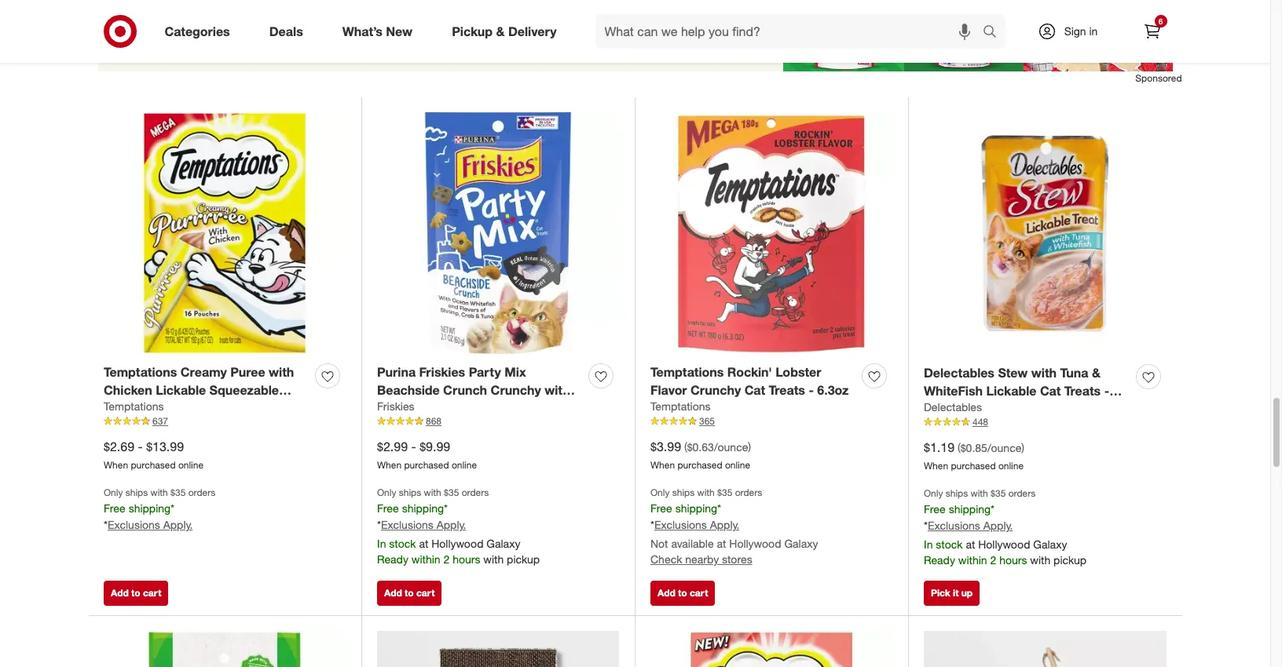 Task type: describe. For each thing, give the bounding box(es) containing it.
and
[[429, 400, 452, 416]]

6
[[1159, 16, 1163, 26]]

purchased inside $3.99 ( $0.63 /ounce ) when purchased online
[[678, 460, 723, 472]]

orders for $13.99
[[188, 487, 216, 499]]

temptations for crunchy temptations link
[[651, 400, 711, 414]]

stew
[[998, 365, 1028, 381]]

448 link
[[924, 416, 1167, 430]]

purchased inside '$2.99 - $9.99 when purchased online'
[[404, 460, 449, 472]]

apply. for $0.63
[[710, 519, 740, 532]]

pickup & delivery link
[[439, 14, 576, 49]]

hours for $0.85
[[1000, 554, 1027, 567]]

search
[[975, 25, 1013, 41]]

exclusions for $2.69
[[108, 519, 160, 532]]

shipping for $0.85
[[949, 503, 991, 516]]

treats inside temptations rockin' lobster flavor crunchy cat treats - 6.3oz
[[769, 382, 805, 398]]

purchased inside $2.69 - $13.99 when purchased online
[[131, 460, 176, 472]]

shipping for $0.63
[[675, 502, 717, 516]]

1.4oz
[[924, 401, 955, 417]]

pickup & delivery
[[452, 23, 557, 39]]

add to cart button for $2.99 - $9.99
[[377, 581, 442, 606]]

$3.99
[[651, 439, 681, 455]]

sign in
[[1064, 24, 1098, 38]]

orders for $0.85
[[1009, 488, 1036, 500]]

with inside delectables stew with tuna & whitefish lickable cat treats - 1.4oz
[[1031, 365, 1057, 381]]

pickup
[[452, 23, 493, 39]]

chicken inside temptations creamy puree with chicken lickable squeezable adult cat treats
[[104, 382, 152, 398]]

cat inside temptations creamy puree with chicken lickable squeezable adult cat treats
[[139, 400, 159, 416]]

temptations rockin' lobster flavor crunchy cat treats - 6.3oz link
[[651, 364, 856, 399]]

- inside temptations rockin' lobster flavor crunchy cat treats - 6.3oz
[[809, 382, 814, 398]]

637 link
[[104, 415, 346, 429]]

$2.99 - $9.99 when purchased online
[[377, 439, 477, 472]]

ready for $2.99
[[377, 553, 408, 567]]

temptations for temptations creamy puree with chicken lickable squeezable adult cat treats
[[104, 364, 177, 380]]

temptations creamy puree with chicken lickable squeezable adult cat treats
[[104, 364, 294, 416]]

party
[[469, 364, 501, 380]]

only ships with $35 orders free shipping * * exclusions apply. not available at hollywood galaxy check nearby stores
[[651, 487, 818, 567]]

free for $2.99
[[377, 502, 399, 516]]

temptations link for crunchy
[[651, 399, 711, 415]]

orders for $9.99
[[462, 487, 489, 499]]

sign in link
[[1024, 14, 1122, 49]]

delectables for delectables stew with tuna & whitefish lickable cat treats - 1.4oz
[[924, 365, 995, 381]]

free for $1.19
[[924, 503, 946, 516]]

) for lickable
[[1022, 441, 1025, 455]]

free for $2.69
[[104, 502, 126, 516]]

rockin'
[[727, 364, 772, 380]]

apply. for $13.99
[[163, 519, 193, 532]]

categories link
[[151, 14, 250, 49]]

$0.63
[[687, 440, 714, 454]]

flavor inside "purina friskies party mix beachside crunch crunchy with chicken and seafood flavor cat treats"
[[508, 400, 545, 416]]

free for $3.99
[[651, 502, 672, 516]]

only for $2.69
[[104, 487, 123, 499]]

creamy
[[181, 364, 227, 380]]

galaxy for $9.99
[[487, 538, 520, 551]]

crunch
[[443, 382, 487, 398]]

adult
[[104, 400, 135, 416]]

ships for $1.19
[[946, 488, 968, 500]]

hollywood for $0.63
[[729, 538, 781, 551]]

new
[[386, 23, 413, 39]]

delectables link
[[924, 400, 982, 416]]

online inside $1.19 ( $0.85 /ounce ) when purchased online
[[999, 461, 1024, 472]]

stores
[[722, 553, 752, 567]]

flavor inside temptations rockin' lobster flavor crunchy cat treats - 6.3oz
[[651, 382, 687, 398]]

nearby
[[685, 553, 719, 567]]

chicken inside "purina friskies party mix beachside crunch crunchy with chicken and seafood flavor cat treats"
[[377, 400, 426, 416]]

in
[[1089, 24, 1098, 38]]

$35 for $9.99
[[444, 487, 459, 499]]

cart for $2.99 - $9.99
[[416, 587, 435, 599]]

ships for $3.99
[[672, 487, 695, 499]]

cat inside "purina friskies party mix beachside crunch crunchy with chicken and seafood flavor cat treats"
[[549, 400, 569, 416]]

treats inside delectables stew with tuna & whitefish lickable cat treats - 1.4oz
[[1064, 383, 1101, 399]]

365 link
[[651, 415, 893, 429]]

shipping for $13.99
[[129, 502, 171, 516]]

galaxy for $0.85
[[1033, 538, 1067, 552]]

temptations rockin' lobster flavor crunchy cat treats - 6.3oz
[[651, 364, 849, 398]]

purina
[[377, 364, 416, 380]]

365
[[699, 416, 715, 428]]

3 add from the left
[[658, 587, 676, 599]]

& inside delectables stew with tuna & whitefish lickable cat treats - 1.4oz
[[1092, 365, 1101, 381]]

exclusions for $1.19
[[928, 519, 980, 533]]

stock for $2.99
[[389, 538, 416, 551]]

temptations link for chicken
[[104, 399, 164, 415]]

in for $2.99
[[377, 538, 386, 551]]

treats inside temptations creamy puree with chicken lickable squeezable adult cat treats
[[163, 400, 199, 416]]

- inside delectables stew with tuna & whitefish lickable cat treats - 1.4oz
[[1104, 383, 1110, 399]]

exclusions apply. link down $2.69 - $13.99 when purchased online
[[108, 519, 193, 532]]

lobster
[[776, 364, 821, 380]]

purina friskies party mix beachside crunch crunchy with chicken and seafood flavor cat treats link
[[377, 364, 582, 434]]

within for $9.99
[[412, 553, 440, 567]]

to for $2.69 - $13.99
[[131, 587, 140, 599]]

only for $2.99
[[377, 487, 396, 499]]

check nearby stores button
[[651, 552, 752, 568]]

exclusions apply. link for $2.99
[[381, 519, 466, 532]]

$3.99 ( $0.63 /ounce ) when purchased online
[[651, 439, 751, 472]]

squeezable
[[209, 382, 279, 398]]

6.3oz
[[817, 382, 849, 398]]

check
[[651, 553, 682, 567]]

868 link
[[377, 415, 619, 429]]

cat inside temptations rockin' lobster flavor crunchy cat treats - 6.3oz
[[745, 382, 765, 398]]

what's new
[[342, 23, 413, 39]]

when inside $1.19 ( $0.85 /ounce ) when purchased online
[[924, 461, 948, 472]]

448
[[973, 417, 988, 429]]

what's new link
[[329, 14, 432, 49]]

sponsored
[[1136, 72, 1182, 84]]

mix
[[505, 364, 526, 380]]

to for $2.99 - $9.99
[[405, 587, 414, 599]]

exclusions apply. link for $1.19
[[928, 519, 1013, 533]]

sign
[[1064, 24, 1086, 38]]

3 add to cart from the left
[[658, 587, 708, 599]]

deals link
[[256, 14, 323, 49]]

apply. for $9.99
[[437, 519, 466, 532]]



Task type: locate. For each thing, give the bounding box(es) containing it.
online down 448 link
[[999, 461, 1024, 472]]

1 temptations link from the left
[[104, 399, 164, 415]]

when down $1.19
[[924, 461, 948, 472]]

0 vertical spatial flavor
[[651, 382, 687, 398]]

lickable inside temptations creamy puree with chicken lickable squeezable adult cat treats
[[156, 382, 206, 398]]

at inside only ships with $35 orders free shipping * * exclusions apply. not available at hollywood galaxy check nearby stores
[[717, 538, 726, 551]]

free inside only ships with $35 orders free shipping * * exclusions apply. not available at hollywood galaxy check nearby stores
[[651, 502, 672, 516]]

ships down $2.69 - $13.99 when purchased online
[[126, 487, 148, 499]]

ships inside only ships with $35 orders free shipping * * exclusions apply. not available at hollywood galaxy check nearby stores
[[672, 487, 695, 499]]

shipping down $2.69 - $13.99 when purchased online
[[129, 502, 171, 516]]

exclusions apply. link
[[108, 519, 193, 532], [381, 519, 466, 532], [654, 519, 740, 532], [928, 519, 1013, 533]]

0 horizontal spatial flavor
[[508, 400, 545, 416]]

online inside '$2.99 - $9.99 when purchased online'
[[452, 460, 477, 472]]

0 horizontal spatial )
[[748, 440, 751, 454]]

1 horizontal spatial flavor
[[651, 382, 687, 398]]

$0.85
[[961, 441, 988, 455]]

orders down '$2.99 - $9.99 when purchased online'
[[462, 487, 489, 499]]

add for $2.99 - $9.99
[[384, 587, 402, 599]]

pickup for $0.85
[[1054, 554, 1087, 567]]

1 horizontal spatial /ounce
[[988, 441, 1022, 455]]

0 horizontal spatial add
[[111, 587, 129, 599]]

$13.99
[[146, 439, 184, 455]]

beachside
[[377, 382, 440, 398]]

at
[[419, 538, 429, 551], [717, 538, 726, 551], [966, 538, 975, 552]]

apply. down $1.19 ( $0.85 /ounce ) when purchased online
[[983, 519, 1013, 533]]

1 horizontal spatial to
[[405, 587, 414, 599]]

add to cart
[[111, 587, 161, 599], [384, 587, 435, 599], [658, 587, 708, 599]]

orders for $0.63
[[735, 487, 762, 499]]

chicken down beachside
[[377, 400, 426, 416]]

temptations inside temptations rockin' lobster flavor crunchy cat treats - 6.3oz
[[651, 364, 724, 380]]

add to cart for $2.99 - $9.99
[[384, 587, 435, 599]]

/ounce for $1.19
[[988, 441, 1022, 455]]

delectables up the whitefish
[[924, 365, 995, 381]]

temptations rockin' lobster flavor crunchy cat treats - 6.3oz image
[[651, 113, 893, 355], [651, 113, 893, 355]]

crunchy
[[491, 382, 541, 398], [691, 382, 741, 398]]

shipping
[[129, 502, 171, 516], [402, 502, 444, 516], [675, 502, 717, 516], [949, 503, 991, 516]]

0 horizontal spatial crunchy
[[491, 382, 541, 398]]

cart
[[143, 587, 161, 599], [416, 587, 435, 599], [690, 587, 708, 599]]

flavor down mix on the bottom of page
[[508, 400, 545, 416]]

0 horizontal spatial hollywood
[[432, 538, 484, 551]]

637
[[152, 416, 168, 428]]

delectables stew with tuna & whitefish lickable cat treats - 1.4oz image
[[924, 113, 1167, 355], [924, 113, 1167, 355]]

1 horizontal spatial &
[[1092, 365, 1101, 381]]

apply. for $0.85
[[983, 519, 1013, 533]]

cart for $2.69 - $13.99
[[143, 587, 161, 599]]

shipping up available
[[675, 502, 717, 516]]

exclusions
[[108, 519, 160, 532], [381, 519, 434, 532], [654, 519, 707, 532], [928, 519, 980, 533]]

it
[[953, 587, 959, 599]]

$2.69 - $13.99 when purchased online
[[104, 439, 204, 472]]

at for $0.63
[[717, 538, 726, 551]]

1 horizontal spatial add to cart
[[384, 587, 435, 599]]

1 add to cart from the left
[[111, 587, 161, 599]]

what's
[[342, 23, 383, 39]]

1 horizontal spatial in
[[924, 538, 933, 552]]

- right $2.99
[[411, 439, 416, 455]]

apply. inside only ships with $35 orders free shipping * * exclusions apply. not available at hollywood galaxy check nearby stores
[[710, 519, 740, 532]]

0 horizontal spatial ready
[[377, 553, 408, 567]]

2 delectables from the top
[[924, 401, 982, 414]]

1 crunchy from the left
[[491, 382, 541, 398]]

0 horizontal spatial (
[[684, 440, 687, 454]]

only ships with $35 orders free shipping * * exclusions apply. in stock at  hollywood galaxy ready within 2 hours with pickup up the up
[[924, 488, 1087, 567]]

0 horizontal spatial friskies
[[377, 400, 415, 414]]

( inside $3.99 ( $0.63 /ounce ) when purchased online
[[684, 440, 687, 454]]

/ounce
[[714, 440, 748, 454], [988, 441, 1022, 455]]

$35
[[171, 487, 186, 499], [444, 487, 459, 499], [717, 487, 733, 499], [991, 488, 1006, 500]]

$35 for $0.85
[[991, 488, 1006, 500]]

)
[[748, 440, 751, 454], [1022, 441, 1025, 455]]

cat scratcher - tan - l - boots & barkley™ image
[[377, 632, 619, 668], [377, 632, 619, 668]]

only ships with $35 orders free shipping * * exclusions apply. in stock at  hollywood galaxy ready within 2 hours with pickup down '$2.99 - $9.99 when purchased online'
[[377, 487, 540, 567]]

whitefish
[[924, 383, 983, 399]]

add to cart button for $2.69 - $13.99
[[104, 581, 168, 606]]

0 horizontal spatial cart
[[143, 587, 161, 599]]

only for $1.19
[[924, 488, 943, 500]]

0 vertical spatial chicken
[[104, 382, 152, 398]]

pickup for $9.99
[[507, 553, 540, 567]]

0 horizontal spatial &
[[496, 23, 505, 39]]

pick it up
[[931, 587, 973, 599]]

puree
[[230, 364, 265, 380]]

treats down lobster
[[769, 382, 805, 398]]

) down 365 link on the right of the page
[[748, 440, 751, 454]]

lickable down creamy
[[156, 382, 206, 398]]

/ounce inside $1.19 ( $0.85 /ounce ) when purchased online
[[988, 441, 1022, 455]]

exclusions inside only ships with $35 orders free shipping * * exclusions apply.
[[108, 519, 160, 532]]

$35 for $0.63
[[717, 487, 733, 499]]

when down $3.99 on the right
[[651, 460, 675, 472]]

2 horizontal spatial add to cart button
[[651, 581, 715, 606]]

2 horizontal spatial cart
[[690, 587, 708, 599]]

1 horizontal spatial lickable
[[986, 383, 1037, 399]]

- up 448 link
[[1104, 383, 1110, 399]]

1 horizontal spatial (
[[958, 441, 961, 455]]

2 horizontal spatial hollywood
[[978, 538, 1030, 552]]

0 horizontal spatial hours
[[453, 553, 480, 567]]

free inside only ships with $35 orders free shipping * * exclusions apply.
[[104, 502, 126, 516]]

friskies up crunch
[[419, 364, 465, 380]]

3 cart from the left
[[690, 587, 708, 599]]

exclusions for $3.99
[[654, 519, 707, 532]]

only inside only ships with $35 orders free shipping * * exclusions apply.
[[104, 487, 123, 499]]

$1.19
[[924, 440, 955, 455]]

0 horizontal spatial 2
[[444, 553, 450, 567]]

1 vertical spatial &
[[1092, 365, 1101, 381]]

temptations creamy puree with chicken lickable squeezable adult cat treats image
[[104, 113, 346, 355], [104, 113, 346, 355]]

exclusions down '$2.99 - $9.99 when purchased online'
[[381, 519, 434, 532]]

1 horizontal spatial temptations link
[[651, 399, 711, 415]]

0 horizontal spatial pickup
[[507, 553, 540, 567]]

0 vertical spatial &
[[496, 23, 505, 39]]

delectables down the whitefish
[[924, 401, 982, 414]]

ships for $2.99
[[399, 487, 421, 499]]

0 horizontal spatial /ounce
[[714, 440, 748, 454]]

orders inside only ships with $35 orders free shipping * * exclusions apply.
[[188, 487, 216, 499]]

0 horizontal spatial stock
[[389, 538, 416, 551]]

purchased down $0.85
[[951, 461, 996, 472]]

ships down $1.19 ( $0.85 /ounce ) when purchased online
[[946, 488, 968, 500]]

online down "868" 'link'
[[452, 460, 477, 472]]

only down $2.99
[[377, 487, 396, 499]]

chicken up adult
[[104, 382, 152, 398]]

1 horizontal spatial add to cart button
[[377, 581, 442, 606]]

temptations
[[104, 364, 177, 380], [651, 364, 724, 380], [104, 400, 164, 414], [651, 400, 711, 414]]

apply. down $2.69 - $13.99 when purchased online
[[163, 519, 193, 532]]

apply. up stores
[[710, 519, 740, 532]]

available
[[671, 538, 714, 551]]

6 link
[[1135, 14, 1170, 49]]

crunchy inside temptations rockin' lobster flavor crunchy cat treats - 6.3oz
[[691, 382, 741, 398]]

purina friskies party mix beachside crunch crunchy with chicken and seafood flavor cat treats image
[[377, 113, 619, 355], [377, 113, 619, 355]]

- inside $2.69 - $13.99 when purchased online
[[138, 439, 143, 455]]

purchased down $13.99
[[131, 460, 176, 472]]

not
[[651, 538, 668, 551]]

$2.69
[[104, 439, 134, 455]]

orders down $3.99 ( $0.63 /ounce ) when purchased online
[[735, 487, 762, 499]]

only
[[104, 487, 123, 499], [377, 487, 396, 499], [651, 487, 670, 499], [924, 488, 943, 500]]

online
[[178, 460, 204, 472], [452, 460, 477, 472], [725, 460, 750, 472], [999, 461, 1024, 472]]

categories
[[165, 23, 230, 39]]

pick it up button
[[924, 581, 980, 606]]

& right 'pickup'
[[496, 23, 505, 39]]

) for treats
[[748, 440, 751, 454]]

ships down $3.99 ( $0.63 /ounce ) when purchased online
[[672, 487, 695, 499]]

at for $9.99
[[419, 538, 429, 551]]

868
[[426, 416, 442, 428]]

delectables stew with tuna & whitefish lickable cat treats - 1.4oz link
[[924, 364, 1130, 417]]

*
[[171, 502, 174, 516], [444, 502, 448, 516], [717, 502, 721, 516], [991, 503, 995, 516], [104, 519, 108, 532], [377, 519, 381, 532], [651, 519, 654, 532], [924, 519, 928, 533]]

delivery
[[508, 23, 557, 39]]

friskies link
[[377, 399, 415, 415]]

shipping down $1.19 ( $0.85 /ounce ) when purchased online
[[949, 503, 991, 516]]

3 add to cart button from the left
[[651, 581, 715, 606]]

pick
[[931, 587, 950, 599]]

$35 down $2.69 - $13.99 when purchased online
[[171, 487, 186, 499]]

1 to from the left
[[131, 587, 140, 599]]

3 to from the left
[[678, 587, 687, 599]]

exclusions apply. link up the up
[[928, 519, 1013, 533]]

1 vertical spatial flavor
[[508, 400, 545, 416]]

purchased down $0.63
[[678, 460, 723, 472]]

friskies inside "purina friskies party mix beachside crunch crunchy with chicken and seafood flavor cat treats"
[[419, 364, 465, 380]]

flavor
[[651, 382, 687, 398], [508, 400, 545, 416]]

hollywood for $9.99
[[432, 538, 484, 551]]

1 horizontal spatial chicken
[[377, 400, 426, 416]]

fringe fish wand cat toy - orange - boots & barkley™ image
[[924, 632, 1167, 668], [924, 632, 1167, 668]]

temptations creamy puree with salmon lickable squeezable adult cat treats image
[[651, 632, 893, 668], [651, 632, 893, 668]]

ships inside only ships with $35 orders free shipping * * exclusions apply.
[[126, 487, 148, 499]]

0 horizontal spatial chicken
[[104, 382, 152, 398]]

2 for $9.99
[[444, 553, 450, 567]]

with inside "purina friskies party mix beachside crunch crunchy with chicken and seafood flavor cat treats"
[[545, 382, 570, 398]]

treats up $13.99
[[163, 400, 199, 416]]

crunchy inside "purina friskies party mix beachside crunch crunchy with chicken and seafood flavor cat treats"
[[491, 382, 541, 398]]

) inside $3.99 ( $0.63 /ounce ) when purchased online
[[748, 440, 751, 454]]

free
[[104, 502, 126, 516], [377, 502, 399, 516], [651, 502, 672, 516], [924, 503, 946, 516]]

orders down $1.19 ( $0.85 /ounce ) when purchased online
[[1009, 488, 1036, 500]]

/ounce down 365
[[714, 440, 748, 454]]

exclusions down $2.69 - $13.99 when purchased online
[[108, 519, 160, 532]]

/ounce inside $3.99 ( $0.63 /ounce ) when purchased online
[[714, 440, 748, 454]]

when inside '$2.99 - $9.99 when purchased online'
[[377, 460, 402, 472]]

with inside only ships with $35 orders free shipping * * exclusions apply. not available at hollywood galaxy check nearby stores
[[697, 487, 715, 499]]

exclusions apply. link up available
[[654, 519, 740, 532]]

friskies
[[419, 364, 465, 380], [377, 400, 415, 414]]

chicken
[[104, 382, 152, 398], [377, 400, 426, 416]]

when inside $3.99 ( $0.63 /ounce ) when purchased online
[[651, 460, 675, 472]]

search button
[[975, 14, 1013, 52]]

only ships with $35 orders free shipping * * exclusions apply. in stock at  hollywood galaxy ready within 2 hours with pickup
[[377, 487, 540, 567], [924, 488, 1087, 567]]

within for $0.85
[[958, 554, 987, 567]]

crunchy up 365
[[691, 382, 741, 398]]

purchased
[[131, 460, 176, 472], [404, 460, 449, 472], [678, 460, 723, 472], [951, 461, 996, 472]]

0 horizontal spatial in
[[377, 538, 386, 551]]

( right $1.19
[[958, 441, 961, 455]]

seafood
[[455, 400, 505, 416]]

( for $3.99
[[684, 440, 687, 454]]

$35 down $3.99 ( $0.63 /ounce ) when purchased online
[[717, 487, 733, 499]]

1 horizontal spatial only ships with $35 orders free shipping * * exclusions apply. in stock at  hollywood galaxy ready within 2 hours with pickup
[[924, 488, 1087, 567]]

2 horizontal spatial galaxy
[[1033, 538, 1067, 552]]

0 horizontal spatial at
[[419, 538, 429, 551]]

- left 6.3oz
[[809, 382, 814, 398]]

1 horizontal spatial pickup
[[1054, 554, 1087, 567]]

1 horizontal spatial 2
[[990, 554, 996, 567]]

/ounce down 448
[[988, 441, 1022, 455]]

2 crunchy from the left
[[691, 382, 741, 398]]

1 horizontal spatial )
[[1022, 441, 1025, 455]]

- inside '$2.99 - $9.99 when purchased online'
[[411, 439, 416, 455]]

What can we help you find? suggestions appear below search field
[[595, 14, 986, 49]]

exclusions up available
[[654, 519, 707, 532]]

free down $1.19
[[924, 503, 946, 516]]

free up the not
[[651, 502, 672, 516]]

shipping inside only ships with $35 orders free shipping * * exclusions apply.
[[129, 502, 171, 516]]

$35 down $1.19 ( $0.85 /ounce ) when purchased online
[[991, 488, 1006, 500]]

&
[[496, 23, 505, 39], [1092, 365, 1101, 381]]

ships for $2.69
[[126, 487, 148, 499]]

cat
[[745, 382, 765, 398], [1040, 383, 1061, 399], [139, 400, 159, 416], [549, 400, 569, 416]]

1 horizontal spatial ready
[[924, 554, 955, 567]]

1 cart from the left
[[143, 587, 161, 599]]

crunchy down mix on the bottom of page
[[491, 382, 541, 398]]

2 add to cart button from the left
[[377, 581, 442, 606]]

2
[[444, 553, 450, 567], [990, 554, 996, 567]]

greenies smartbites healthy indoor tuna flavor cat treats image
[[104, 632, 346, 668], [104, 632, 346, 668]]

purchased down the $9.99
[[404, 460, 449, 472]]

1 horizontal spatial hollywood
[[729, 538, 781, 551]]

free down $2.99
[[377, 502, 399, 516]]

temptations inside temptations creamy puree with chicken lickable squeezable adult cat treats
[[104, 364, 177, 380]]

0 horizontal spatial temptations link
[[104, 399, 164, 415]]

( right $3.99 on the right
[[684, 440, 687, 454]]

1 vertical spatial delectables
[[924, 401, 982, 414]]

galaxy for $0.63
[[784, 538, 818, 551]]

lickable down stew
[[986, 383, 1037, 399]]

only ships with $35 orders free shipping * * exclusions apply. in stock at  hollywood galaxy ready within 2 hours with pickup for $0.85
[[924, 488, 1087, 567]]

2 horizontal spatial at
[[966, 538, 975, 552]]

apply. down '$2.99 - $9.99 when purchased online'
[[437, 519, 466, 532]]

up
[[961, 587, 973, 599]]

temptations link up 365
[[651, 399, 711, 415]]

shipping down '$2.99 - $9.99 when purchased online'
[[402, 502, 444, 516]]

0 horizontal spatial galaxy
[[487, 538, 520, 551]]

tuna
[[1060, 365, 1089, 381]]

exclusions apply. link for $3.99
[[654, 519, 740, 532]]

treats down friskies link
[[377, 418, 414, 434]]

delectables stew with tuna & whitefish lickable cat treats - 1.4oz
[[924, 365, 1110, 417]]

temptations for temptations rockin' lobster flavor crunchy cat treats - 6.3oz
[[651, 364, 724, 380]]

advertisement region
[[88, 0, 1182, 71]]

treats inside "purina friskies party mix beachside crunch crunchy with chicken and seafood flavor cat treats"
[[377, 418, 414, 434]]

hours
[[453, 553, 480, 567], [1000, 554, 1027, 567]]

deals
[[269, 23, 303, 39]]

0 horizontal spatial add to cart button
[[104, 581, 168, 606]]

friskies down beachside
[[377, 400, 415, 414]]

only down $2.69 on the bottom left of the page
[[104, 487, 123, 499]]

2 for $0.85
[[990, 554, 996, 567]]

with inside only ships with $35 orders free shipping * * exclusions apply.
[[151, 487, 168, 499]]

stock for $1.19
[[936, 538, 963, 552]]

) down 448 link
[[1022, 441, 1025, 455]]

exclusions up it
[[928, 519, 980, 533]]

when down $2.99
[[377, 460, 402, 472]]

$35 inside only ships with $35 orders free shipping * * exclusions apply. not available at hollywood galaxy check nearby stores
[[717, 487, 733, 499]]

0 horizontal spatial add to cart
[[111, 587, 161, 599]]

0 horizontal spatial within
[[412, 553, 440, 567]]

flavor up $3.99 on the right
[[651, 382, 687, 398]]

1 vertical spatial friskies
[[377, 400, 415, 414]]

shipping inside only ships with $35 orders free shipping * * exclusions apply. not available at hollywood galaxy check nearby stores
[[675, 502, 717, 516]]

temptations for temptations link related to chicken
[[104, 400, 164, 414]]

2 horizontal spatial add to cart
[[658, 587, 708, 599]]

with inside temptations creamy puree with chicken lickable squeezable adult cat treats
[[269, 364, 294, 380]]

exclusions inside only ships with $35 orders free shipping * * exclusions apply. not available at hollywood galaxy check nearby stores
[[654, 519, 707, 532]]

purina friskies party mix beachside crunch crunchy with chicken and seafood flavor cat treats
[[377, 364, 570, 434]]

2 add from the left
[[384, 587, 402, 599]]

- right $2.69 on the bottom left of the page
[[138, 439, 143, 455]]

1 vertical spatial chicken
[[377, 400, 426, 416]]

online inside $2.69 - $13.99 when purchased online
[[178, 460, 204, 472]]

orders
[[188, 487, 216, 499], [462, 487, 489, 499], [735, 487, 762, 499], [1009, 488, 1036, 500]]

lickable inside delectables stew with tuna & whitefish lickable cat treats - 1.4oz
[[986, 383, 1037, 399]]

stock
[[389, 538, 416, 551], [936, 538, 963, 552]]

1 horizontal spatial at
[[717, 538, 726, 551]]

orders inside only ships with $35 orders free shipping * * exclusions apply. not available at hollywood galaxy check nearby stores
[[735, 487, 762, 499]]

1 horizontal spatial friskies
[[419, 364, 465, 380]]

hollywood for $0.85
[[978, 538, 1030, 552]]

galaxy
[[487, 538, 520, 551], [784, 538, 818, 551], [1033, 538, 1067, 552]]

2 horizontal spatial to
[[678, 587, 687, 599]]

shipping for $9.99
[[402, 502, 444, 516]]

& right tuna
[[1092, 365, 1101, 381]]

0 horizontal spatial to
[[131, 587, 140, 599]]

1 horizontal spatial stock
[[936, 538, 963, 552]]

delectables for delectables
[[924, 401, 982, 414]]

free down $2.69 on the bottom left of the page
[[104, 502, 126, 516]]

2 cart from the left
[[416, 587, 435, 599]]

online inside $3.99 ( $0.63 /ounce ) when purchased online
[[725, 460, 750, 472]]

exclusions for $2.99
[[381, 519, 434, 532]]

0 horizontal spatial only ships with $35 orders free shipping * * exclusions apply. in stock at  hollywood galaxy ready within 2 hours with pickup
[[377, 487, 540, 567]]

0 horizontal spatial lickable
[[156, 382, 206, 398]]

0 vertical spatial delectables
[[924, 365, 995, 381]]

when down $2.69 on the bottom left of the page
[[104, 460, 128, 472]]

delectables
[[924, 365, 995, 381], [924, 401, 982, 414]]

apply. inside only ships with $35 orders free shipping * * exclusions apply.
[[163, 519, 193, 532]]

exclusions apply. link down '$2.99 - $9.99 when purchased online'
[[381, 519, 466, 532]]

$9.99
[[420, 439, 450, 455]]

0 vertical spatial friskies
[[419, 364, 465, 380]]

add to cart for $2.69 - $13.99
[[111, 587, 161, 599]]

only ships with $35 orders free shipping * * exclusions apply. in stock at  hollywood galaxy ready within 2 hours with pickup for $9.99
[[377, 487, 540, 567]]

2 add to cart from the left
[[384, 587, 435, 599]]

$1.19 ( $0.85 /ounce ) when purchased online
[[924, 440, 1025, 472]]

$35 for $13.99
[[171, 487, 186, 499]]

delectables inside delectables stew with tuna & whitefish lickable cat treats - 1.4oz
[[924, 365, 995, 381]]

when
[[104, 460, 128, 472], [377, 460, 402, 472], [651, 460, 675, 472], [924, 461, 948, 472]]

in for $1.19
[[924, 538, 933, 552]]

temptations link up the 637
[[104, 399, 164, 415]]

within
[[412, 553, 440, 567], [958, 554, 987, 567]]

only ships with $35 orders free shipping * * exclusions apply.
[[104, 487, 216, 532]]

( inside $1.19 ( $0.85 /ounce ) when purchased online
[[958, 441, 961, 455]]

cat inside delectables stew with tuna & whitefish lickable cat treats - 1.4oz
[[1040, 383, 1061, 399]]

purchased inside $1.19 ( $0.85 /ounce ) when purchased online
[[951, 461, 996, 472]]

only down $3.99 on the right
[[651, 487, 670, 499]]

$35 down '$2.99 - $9.99 when purchased online'
[[444, 487, 459, 499]]

$2.99
[[377, 439, 408, 455]]

hollywood inside only ships with $35 orders free shipping * * exclusions apply. not available at hollywood galaxy check nearby stores
[[729, 538, 781, 551]]

( for $1.19
[[958, 441, 961, 455]]

temptations creamy puree with chicken lickable squeezable adult cat treats link
[[104, 364, 309, 416]]

1 add from the left
[[111, 587, 129, 599]]

with
[[269, 364, 294, 380], [1031, 365, 1057, 381], [545, 382, 570, 398], [151, 487, 168, 499], [424, 487, 441, 499], [697, 487, 715, 499], [971, 488, 988, 500], [483, 553, 504, 567], [1030, 554, 1051, 567]]

add
[[111, 587, 129, 599], [384, 587, 402, 599], [658, 587, 676, 599]]

1 horizontal spatial cart
[[416, 587, 435, 599]]

1 horizontal spatial add
[[384, 587, 402, 599]]

1 horizontal spatial within
[[958, 554, 987, 567]]

ready
[[377, 553, 408, 567], [924, 554, 955, 567]]

1 horizontal spatial galaxy
[[784, 538, 818, 551]]

only down $1.19
[[924, 488, 943, 500]]

2 temptations link from the left
[[651, 399, 711, 415]]

1 horizontal spatial crunchy
[[691, 382, 741, 398]]

only inside only ships with $35 orders free shipping * * exclusions apply. not available at hollywood galaxy check nearby stores
[[651, 487, 670, 499]]

1 add to cart button from the left
[[104, 581, 168, 606]]

) inside $1.19 ( $0.85 /ounce ) when purchased online
[[1022, 441, 1025, 455]]

2 horizontal spatial add
[[658, 587, 676, 599]]

galaxy inside only ships with $35 orders free shipping * * exclusions apply. not available at hollywood galaxy check nearby stores
[[784, 538, 818, 551]]

temptations link
[[104, 399, 164, 415], [651, 399, 711, 415]]

ships down '$2.99 - $9.99 when purchased online'
[[399, 487, 421, 499]]

treats down tuna
[[1064, 383, 1101, 399]]

1 delectables from the top
[[924, 365, 995, 381]]

add for $2.69 - $13.99
[[111, 587, 129, 599]]

when inside $2.69 - $13.99 when purchased online
[[104, 460, 128, 472]]

1 horizontal spatial hours
[[1000, 554, 1027, 567]]

online down 365 link on the right of the page
[[725, 460, 750, 472]]

$35 inside only ships with $35 orders free shipping * * exclusions apply.
[[171, 487, 186, 499]]

ships
[[126, 487, 148, 499], [399, 487, 421, 499], [672, 487, 695, 499], [946, 488, 968, 500]]

lickable
[[156, 382, 206, 398], [986, 383, 1037, 399]]

at for $0.85
[[966, 538, 975, 552]]

orders down $2.69 - $13.99 when purchased online
[[188, 487, 216, 499]]

only for $3.99
[[651, 487, 670, 499]]

online down $13.99
[[178, 460, 204, 472]]

hours for $9.99
[[453, 553, 480, 567]]

2 to from the left
[[405, 587, 414, 599]]

ready for $1.19
[[924, 554, 955, 567]]

/ounce for $3.99
[[714, 440, 748, 454]]



Task type: vqa. For each thing, say whether or not it's contained in the screenshot.
exclusions apply. link for $1.19
yes



